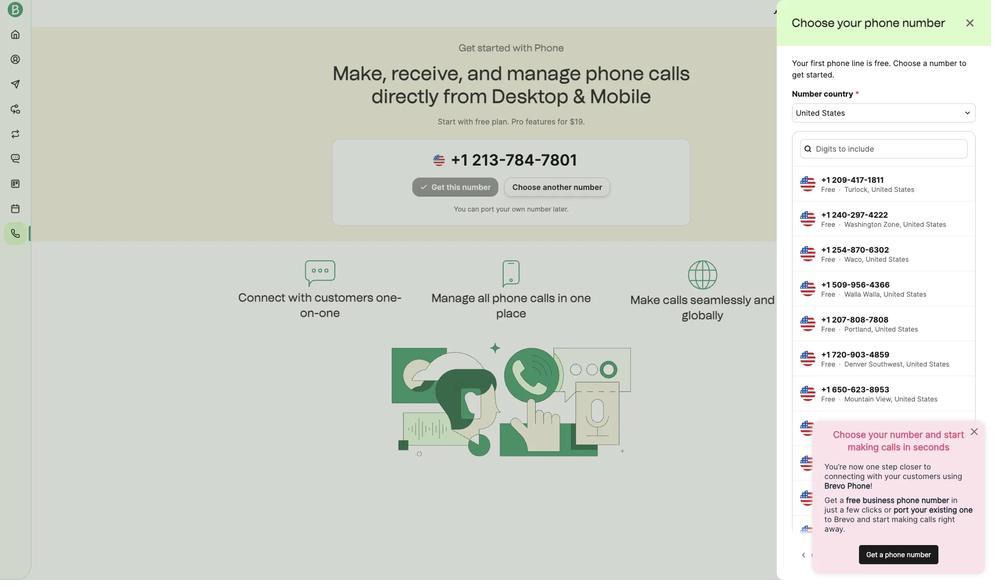 Task type: vqa. For each thing, say whether or not it's contained in the screenshot.
2023 to the left
no



Task type: locate. For each thing, give the bounding box(es) containing it.
0 horizontal spatial and
[[468, 62, 503, 85]]

1 870- from the top
[[851, 245, 869, 255]]

get
[[793, 70, 805, 79]]

0 vertical spatial waco,
[[845, 255, 864, 263]]

one
[[570, 291, 592, 305], [319, 306, 340, 320]]

1 waco, united states from the top
[[845, 255, 909, 263]]

free up cancel
[[822, 535, 836, 543]]

956-
[[851, 280, 870, 290]]

0 horizontal spatial get
[[432, 182, 445, 192]]

and
[[811, 9, 825, 18], [468, 62, 503, 85], [754, 293, 775, 307]]

0 vertical spatial 870-
[[851, 245, 869, 255]]

650-
[[833, 385, 851, 394], [833, 560, 851, 569]]

san
[[845, 500, 857, 508]]

new company
[[919, 9, 973, 18]]

2 horizontal spatial choose
[[894, 58, 921, 68]]

and inside make, receive, and manage phone calls directly from desktop & mobile
[[468, 62, 503, 85]]

+1 240-297-4222
[[822, 210, 889, 220]]

1 240- from the top
[[833, 210, 851, 220]]

one inside manage all phone calls in one place
[[570, 291, 592, 305]]

your
[[838, 16, 863, 30], [496, 205, 510, 213]]

870- for 6302
[[851, 245, 869, 255]]

manage
[[507, 62, 581, 85]]

+1 left 207-
[[822, 315, 831, 325]]

+1 509-956-4366
[[822, 280, 890, 290]]

254- down san
[[833, 525, 851, 534]]

1 waco, from the top
[[845, 255, 864, 263]]

another
[[543, 182, 572, 192]]

us image left 720-
[[801, 351, 816, 366]]

united down 1811 on the right top of the page
[[872, 185, 893, 193]]

2 waco, from the top
[[845, 465, 864, 473]]

+1 650-215-6493
[[822, 560, 889, 569]]

1 free from the top
[[822, 185, 836, 193]]

you can port your own number later.
[[454, 205, 569, 213]]

+1 for +1 213-784-7801
[[451, 151, 469, 169]]

free
[[822, 185, 836, 193], [822, 220, 836, 228], [822, 255, 836, 263], [822, 290, 836, 298], [822, 325, 836, 333], [822, 360, 836, 368], [822, 395, 836, 403], [822, 430, 836, 438], [822, 465, 836, 473], [822, 500, 836, 508], [822, 535, 836, 543]]

1 horizontal spatial one
[[570, 291, 592, 305]]

your
[[793, 58, 809, 68]]

free down +1 240-297-4222
[[822, 220, 836, 228]]

free down 509-
[[822, 290, 836, 298]]

free for +1 650-623-8953
[[822, 395, 836, 403]]

6 free from the top
[[822, 360, 836, 368]]

choose your phone number
[[793, 16, 946, 30]]

number
[[903, 16, 946, 30], [930, 58, 958, 68], [463, 182, 491, 192], [574, 182, 603, 192], [527, 205, 552, 213]]

1 vertical spatial 240-
[[833, 420, 851, 429]]

+1 for +1 254-870-6244
[[822, 525, 831, 534]]

number up a
[[903, 16, 946, 30]]

2178
[[870, 490, 888, 499]]

650- inside 'button'
[[833, 560, 851, 569]]

+1 left 209-
[[822, 175, 831, 185]]

1 vertical spatial get
[[432, 182, 445, 192]]

free for +1 254-870-6244
[[822, 535, 836, 543]]

6302
[[869, 245, 890, 255]]

7801
[[542, 151, 578, 169]]

4366
[[870, 280, 890, 290]]

with left free
[[458, 117, 474, 126]]

phone inside manage all phone calls in one place
[[493, 291, 528, 305]]

us image for +1 254-870-6244
[[801, 526, 816, 541]]

one inside connect with customers one- on-one
[[319, 306, 340, 320]]

+1 for +1 720-903-4859
[[822, 350, 831, 359]]

walla,
[[864, 290, 882, 298]]

waco, down the '+1 254-870-6244'
[[845, 535, 866, 543]]

2 horizontal spatial with
[[513, 42, 533, 54]]

1 horizontal spatial get
[[459, 42, 476, 54]]

free down 669-
[[822, 500, 836, 508]]

240- up marlboro,
[[833, 420, 851, 429]]

choose up own
[[513, 182, 541, 192]]

one for on-
[[319, 306, 340, 320]]

us image up cancel button
[[801, 526, 816, 541]]

+1 207-808-7808
[[822, 315, 889, 325]]

7451
[[869, 420, 887, 429]]

make, receive, and manage phone calls directly from desktop & mobile
[[333, 62, 690, 108]]

1 horizontal spatial choose
[[793, 16, 836, 30]]

get inside get this number 'button'
[[432, 182, 445, 192]]

get this number button
[[413, 178, 499, 197]]

free down 209-
[[822, 185, 836, 193]]

1 vertical spatial one
[[319, 306, 340, 320]]

united down 6302
[[866, 255, 887, 263]]

+1 for +1 254-870-6302
[[822, 245, 831, 255]]

1 vertical spatial waco, united states
[[845, 465, 909, 473]]

2 254- from the top
[[833, 455, 851, 464]]

waco, down +1 254-230-1082
[[845, 465, 864, 473]]

2 vertical spatial waco,
[[845, 535, 866, 543]]

11 free from the top
[[822, 535, 836, 543]]

get
[[459, 42, 476, 54], [432, 182, 445, 192]]

2 vertical spatial choose
[[513, 182, 541, 192]]

from
[[444, 85, 488, 108]]

417-
[[851, 175, 868, 185]]

2 us image from the top
[[801, 211, 816, 226]]

870- down jose,
[[851, 525, 869, 534]]

us image for +1 254-870-6302
[[801, 246, 816, 261]]

us image
[[801, 176, 816, 191], [801, 211, 816, 226], [801, 316, 816, 331], [801, 421, 816, 436], [801, 491, 816, 506]]

calls
[[649, 62, 690, 85], [531, 291, 555, 305], [663, 293, 688, 307]]

2 870- from the top
[[851, 525, 869, 534]]

0 vertical spatial with
[[513, 42, 533, 54]]

240-
[[833, 210, 851, 220], [833, 420, 851, 429]]

4 us image from the top
[[801, 421, 816, 436]]

297-
[[851, 210, 869, 220]]

0 vertical spatial and
[[811, 9, 825, 18]]

one right in
[[570, 291, 592, 305]]

650- for 623-
[[833, 385, 851, 394]]

get for get started with phone
[[459, 42, 476, 54]]

+1 inside 'button'
[[822, 560, 831, 569]]

1 horizontal spatial and
[[754, 293, 775, 307]]

0 horizontal spatial choose
[[513, 182, 541, 192]]

us image left +1 254-870-6302
[[801, 246, 816, 261]]

+1 254-870-6302
[[822, 245, 890, 255]]

870- down washington
[[851, 245, 869, 255]]

650- up mountain
[[833, 385, 851, 394]]

9 free from the top
[[822, 465, 836, 473]]

2 650- from the top
[[833, 560, 851, 569]]

portland,
[[845, 325, 874, 333]]

directly
[[372, 85, 439, 108]]

5 free from the top
[[822, 325, 836, 333]]

port
[[481, 205, 495, 213]]

united down 4366
[[884, 290, 905, 298]]

us image left "+1 650-623-8953"
[[801, 386, 816, 401]]

5 us image from the top
[[801, 491, 816, 506]]

and left 'plan'
[[811, 9, 825, 18]]

us image left +1 240-573-7451
[[801, 421, 816, 436]]

us image up this
[[434, 155, 451, 166]]

0 horizontal spatial your
[[496, 205, 510, 213]]

0 vertical spatial 650-
[[833, 385, 851, 394]]

choose left a
[[894, 58, 921, 68]]

in
[[558, 291, 568, 305]]

phone
[[865, 16, 901, 30], [828, 58, 850, 68], [586, 62, 645, 85], [493, 291, 528, 305]]

free down +1 254-230-1082
[[822, 465, 836, 473]]

your inside dialog
[[838, 16, 863, 30]]

1 vertical spatial and
[[468, 62, 503, 85]]

united right southwest,
[[907, 360, 928, 368]]

+1 720-903-4859
[[822, 350, 890, 359]]

waco, for 870-
[[845, 255, 864, 263]]

1 vertical spatial waco,
[[845, 465, 864, 473]]

+1 left 669-
[[822, 490, 831, 499]]

us image for +1 720-903-4859
[[801, 351, 816, 366]]

+1 down +1 240-297-4222
[[822, 245, 831, 255]]

choose
[[793, 16, 836, 30], [894, 58, 921, 68], [513, 182, 541, 192]]

0 vertical spatial get
[[459, 42, 476, 54]]

washington zone, united states
[[845, 220, 947, 228]]

your up line
[[838, 16, 863, 30]]

650- left 6493
[[833, 560, 851, 569]]

free down 207-
[[822, 325, 836, 333]]

view,
[[876, 395, 893, 403]]

2 horizontal spatial and
[[811, 9, 825, 18]]

get for get this number
[[432, 182, 445, 192]]

0 vertical spatial one
[[570, 291, 592, 305]]

mountain
[[845, 395, 875, 403]]

1 horizontal spatial with
[[458, 117, 474, 126]]

and down started
[[468, 62, 503, 85]]

1 254- from the top
[[833, 245, 851, 255]]

us image left +1 254-230-1082
[[801, 456, 816, 471]]

turlock,
[[845, 185, 870, 193]]

1 horizontal spatial your
[[838, 16, 863, 30]]

240- up washington
[[833, 210, 851, 220]]

waco, for 230-
[[845, 465, 864, 473]]

0 vertical spatial choose
[[793, 16, 836, 30]]

3 us image from the top
[[801, 316, 816, 331]]

+1 for +1 209-417-1811
[[822, 175, 831, 185]]

phone inside your first phone line is free. choose a number to get started.
[[828, 58, 850, 68]]

1 650- from the top
[[833, 385, 851, 394]]

waco, united states down 1082
[[845, 465, 909, 473]]

portland, united states
[[845, 325, 919, 333]]

us image left +1 240-297-4222
[[801, 211, 816, 226]]

+1 up get this number
[[451, 151, 469, 169]]

united states button
[[793, 103, 976, 123]]

2 vertical spatial 254-
[[833, 525, 851, 534]]

number up "can"
[[463, 182, 491, 192]]

215-
[[851, 560, 868, 569]]

2 waco, united states from the top
[[845, 465, 909, 473]]

us image for +1 650-623-8953
[[801, 386, 816, 401]]

walla walla, united states
[[845, 290, 927, 298]]

united down the number
[[796, 108, 820, 118]]

globally
[[682, 308, 724, 322]]

0 vertical spatial 254-
[[833, 245, 851, 255]]

1 vertical spatial choose
[[894, 58, 921, 68]]

10 free from the top
[[822, 500, 836, 508]]

254- down washington
[[833, 245, 851, 255]]

254- down marlboro,
[[833, 455, 851, 464]]

start
[[438, 117, 456, 126]]

with inside connect with customers one- on-one
[[288, 291, 312, 304]]

your left own
[[496, 205, 510, 213]]

us image down cancel
[[801, 561, 816, 576]]

+1 left 573-
[[822, 420, 831, 429]]

with left "phone"
[[513, 42, 533, 54]]

0 vertical spatial 240-
[[833, 210, 851, 220]]

+1 for +1 509-956-4366
[[822, 280, 831, 290]]

us image left 669-
[[801, 491, 816, 506]]

8 free from the top
[[822, 430, 836, 438]]

4 free from the top
[[822, 290, 836, 298]]

on-
[[300, 306, 319, 320]]

waco, united states down 6302
[[845, 255, 909, 263]]

united
[[796, 108, 820, 118], [872, 185, 893, 193], [904, 220, 925, 228], [866, 255, 887, 263], [884, 290, 905, 298], [876, 325, 897, 333], [907, 360, 928, 368], [895, 395, 916, 403], [877, 430, 898, 438], [866, 465, 887, 473], [878, 500, 899, 508]]

line
[[852, 58, 865, 68]]

free for +1 240-573-7451
[[822, 430, 836, 438]]

+1 left 623-
[[822, 385, 831, 394]]

2 240- from the top
[[833, 420, 851, 429]]

6244
[[869, 525, 890, 534]]

get left started
[[459, 42, 476, 54]]

free down "+1 650-623-8953"
[[822, 395, 836, 403]]

with up on-
[[288, 291, 312, 304]]

1 vertical spatial 254-
[[833, 455, 851, 464]]

phone for calls
[[493, 291, 528, 305]]

choose up first
[[793, 16, 836, 30]]

+1 up cancel
[[822, 525, 831, 534]]

1 us image from the top
[[801, 176, 816, 191]]

1 vertical spatial 650-
[[833, 560, 851, 569]]

1 vertical spatial 870-
[[851, 525, 869, 534]]

choose inside button
[[513, 182, 541, 192]]

us image for +1 209-417-1811
[[801, 176, 816, 191]]

3 254- from the top
[[833, 525, 851, 534]]

+1 left '230-'
[[822, 455, 831, 464]]

and right "seamlessly"
[[754, 293, 775, 307]]

650- for 215-
[[833, 560, 851, 569]]

number inside your first phone line is free. choose a number to get started.
[[930, 58, 958, 68]]

free down +1 254-870-6302
[[822, 255, 836, 263]]

denver
[[845, 360, 868, 368]]

free for +1 720-903-4859
[[822, 360, 836, 368]]

+1 left 720-
[[822, 350, 831, 359]]

509-
[[833, 280, 851, 290]]

2 vertical spatial and
[[754, 293, 775, 307]]

7 free from the top
[[822, 395, 836, 403]]

+1 left 509-
[[822, 280, 831, 290]]

connect with customers one- on-one
[[238, 291, 402, 320]]

get left this
[[432, 182, 445, 192]]

one down "customers"
[[319, 306, 340, 320]]

None field
[[796, 107, 961, 119]]

number right another
[[574, 182, 603, 192]]

free down +1 240-573-7451
[[822, 430, 836, 438]]

+1 254-870-6244
[[822, 525, 890, 534]]

2 free from the top
[[822, 220, 836, 228]]

and inside button
[[811, 9, 825, 18]]

+1 for +1 669-342-2178
[[822, 490, 831, 499]]

+1 254-230-1082
[[822, 455, 889, 464]]

254- for +1 254-870-6302
[[833, 245, 851, 255]]

first
[[811, 58, 825, 68]]

free down 720-
[[822, 360, 836, 368]]

choose for choose another number
[[513, 182, 541, 192]]

zone,
[[884, 220, 902, 228]]

receive,
[[392, 62, 463, 85]]

+1 209-417-1811
[[822, 175, 885, 185]]

213-
[[472, 151, 506, 169]]

1 vertical spatial with
[[458, 117, 474, 126]]

1811
[[868, 175, 885, 185]]

waco, united states for 870-
[[845, 255, 909, 263]]

us image
[[434, 155, 451, 166], [801, 246, 816, 261], [801, 281, 816, 296], [801, 351, 816, 366], [801, 386, 816, 401], [801, 456, 816, 471], [801, 526, 816, 541], [801, 561, 816, 576]]

states inside popup button
[[823, 108, 846, 118]]

0 vertical spatial your
[[838, 16, 863, 30]]

us image left 207-
[[801, 316, 816, 331]]

0 vertical spatial waco, united states
[[845, 255, 909, 263]]

+1 left 215-
[[822, 560, 831, 569]]

+1 240-573-7451
[[822, 420, 887, 429]]

3 free from the top
[[822, 255, 836, 263]]

waco, down +1 254-870-6302
[[845, 255, 864, 263]]

number right a
[[930, 58, 958, 68]]

us image left 509-
[[801, 281, 816, 296]]

254- for +1 254-230-1082
[[833, 455, 851, 464]]

jose,
[[859, 500, 876, 508]]

+1 for +1 650-623-8953
[[822, 385, 831, 394]]

usage
[[785, 9, 809, 18]]

waco, united states
[[845, 255, 909, 263], [845, 465, 909, 473]]

+1 left 297-
[[822, 210, 831, 220]]

us image left 209-
[[801, 176, 816, 191]]

2 vertical spatial with
[[288, 291, 312, 304]]

0 horizontal spatial with
[[288, 291, 312, 304]]

0 horizontal spatial one
[[319, 306, 340, 320]]

waco, united states for 230-
[[845, 465, 909, 473]]



Task type: describe. For each thing, give the bounding box(es) containing it.
plan
[[827, 9, 842, 18]]

free for +1 209-417-1811
[[822, 185, 836, 193]]

san jose, united states
[[845, 500, 921, 508]]

669-
[[833, 490, 851, 499]]

united down 2178 at the right of the page
[[878, 500, 899, 508]]

$19.
[[570, 117, 585, 126]]

number right own
[[527, 205, 552, 213]]

mountain view, united states
[[845, 395, 938, 403]]

phone inside make, receive, and manage phone calls directly from desktop & mobile
[[586, 62, 645, 85]]

+1 650-215-6493 button
[[793, 551, 976, 580]]

784-
[[506, 151, 542, 169]]

walla
[[845, 290, 862, 298]]

choose another number button
[[505, 178, 611, 197]]

place
[[497, 306, 527, 320]]

can
[[468, 205, 479, 213]]

254- for +1 254-870-6244
[[833, 525, 851, 534]]

4859
[[870, 350, 890, 359]]

230-
[[851, 455, 870, 464]]

573-
[[851, 420, 869, 429]]

to
[[960, 58, 967, 68]]

united states
[[796, 108, 846, 118]]

phone for number
[[865, 16, 901, 30]]

+1 213-784-7801
[[451, 151, 578, 169]]

denver southwest, united states
[[845, 360, 950, 368]]

free for +1 669-342-2178
[[822, 500, 836, 508]]

240- for 297-
[[833, 210, 851, 220]]

*
[[856, 89, 860, 99]]

calls inside make calls seamlessly and globally
[[663, 293, 688, 307]]

1 vertical spatial your
[[496, 205, 510, 213]]

none field inside 'united states' popup button
[[796, 107, 961, 119]]

united inside popup button
[[796, 108, 820, 118]]

this
[[447, 182, 461, 192]]

number
[[793, 89, 823, 99]]

207-
[[833, 315, 851, 325]]

marlboro,
[[845, 430, 875, 438]]

+1 for +1 254-230-1082
[[822, 455, 831, 464]]

with for one-
[[288, 291, 312, 304]]

us image for +1 240-297-4222
[[801, 211, 816, 226]]

seamlessly
[[691, 293, 752, 307]]

free
[[476, 117, 490, 126]]

4222
[[869, 210, 889, 220]]

+1 for +1 207-808-7808
[[822, 315, 831, 325]]

washington
[[845, 220, 882, 228]]

you
[[454, 205, 466, 213]]

and inside make calls seamlessly and globally
[[754, 293, 775, 307]]

calls inside make, receive, and manage phone calls directly from desktop & mobile
[[649, 62, 690, 85]]

free.
[[875, 58, 892, 68]]

cancel button
[[793, 546, 845, 565]]

choose your phone number dialog
[[777, 0, 992, 580]]

phone
[[535, 42, 564, 54]]

plan.
[[492, 117, 510, 126]]

own
[[512, 205, 526, 213]]

started
[[478, 42, 511, 54]]

country
[[824, 89, 854, 99]]

623-
[[851, 385, 870, 394]]

choose for choose your phone number
[[793, 16, 836, 30]]

number inside button
[[574, 182, 603, 192]]

mobile
[[590, 85, 652, 108]]

new company button
[[900, 4, 976, 23]]

phone for line
[[828, 58, 850, 68]]

870- for 6244
[[851, 525, 869, 534]]

free for +1 509-956-4366
[[822, 290, 836, 298]]

720-
[[833, 350, 851, 359]]

+1 for +1 240-573-7451
[[822, 420, 831, 429]]

for
[[558, 117, 568, 126]]

united right view,
[[895, 395, 916, 403]]

with for plan.
[[458, 117, 474, 126]]

us image for +1 207-808-7808
[[801, 316, 816, 331]]

manage
[[432, 291, 476, 305]]

choose another number
[[513, 182, 603, 192]]

us image for +1 509-956-4366
[[801, 281, 816, 296]]

usage and plan button
[[766, 4, 850, 23]]

choose inside your first phone line is free. choose a number to get started.
[[894, 58, 921, 68]]

808-
[[851, 315, 869, 325]]

us image for +1 240-573-7451
[[801, 421, 816, 436]]

make calls seamlessly and globally
[[631, 293, 775, 322]]

free for +1 240-297-4222
[[822, 220, 836, 228]]

company
[[938, 9, 973, 18]]

united down 7451
[[877, 430, 898, 438]]

united down 1082
[[866, 465, 887, 473]]

calls inside manage all phone calls in one place
[[531, 291, 555, 305]]

features
[[526, 117, 556, 126]]

number inside 'button'
[[463, 182, 491, 192]]

us image inside +1 650-215-6493 'button'
[[801, 561, 816, 576]]

connect
[[238, 291, 286, 304]]

get started with phone
[[459, 42, 564, 54]]

free for +1 254-230-1082
[[822, 465, 836, 473]]

start with free plan. pro features for $19.
[[438, 117, 585, 126]]

209-
[[833, 175, 851, 185]]

pro
[[512, 117, 524, 126]]

manage all phone calls in one place
[[432, 291, 592, 320]]

342-
[[851, 490, 870, 499]]

240- for 573-
[[833, 420, 851, 429]]

us image for +1 254-230-1082
[[801, 456, 816, 471]]

903-
[[851, 350, 870, 359]]

1082
[[870, 455, 889, 464]]

free for +1 254-870-6302
[[822, 255, 836, 263]]

8953
[[870, 385, 890, 394]]

free for +1 207-808-7808
[[822, 325, 836, 333]]

your first phone line is free. choose a number to get started.
[[793, 58, 967, 79]]

+1 669-342-2178
[[822, 490, 888, 499]]

a
[[924, 58, 928, 68]]

one-
[[376, 291, 402, 304]]

make,
[[333, 62, 387, 85]]

get this number
[[432, 182, 491, 192]]

7808
[[869, 315, 889, 325]]

cancel
[[812, 550, 838, 560]]

+1 for +1 650-215-6493
[[822, 560, 831, 569]]

us image for +1 669-342-2178
[[801, 491, 816, 506]]

new
[[919, 9, 936, 18]]

3 waco, from the top
[[845, 535, 866, 543]]

started.
[[807, 70, 835, 79]]

desktop
[[492, 85, 569, 108]]

united right zone,
[[904, 220, 925, 228]]

one for in
[[570, 291, 592, 305]]

united down 7808 on the bottom of the page
[[876, 325, 897, 333]]

is
[[867, 58, 873, 68]]

Digits to include search field
[[801, 139, 968, 158]]

make
[[631, 293, 661, 307]]

+1 650-623-8953
[[822, 385, 890, 394]]

+1 for +1 240-297-4222
[[822, 210, 831, 220]]



